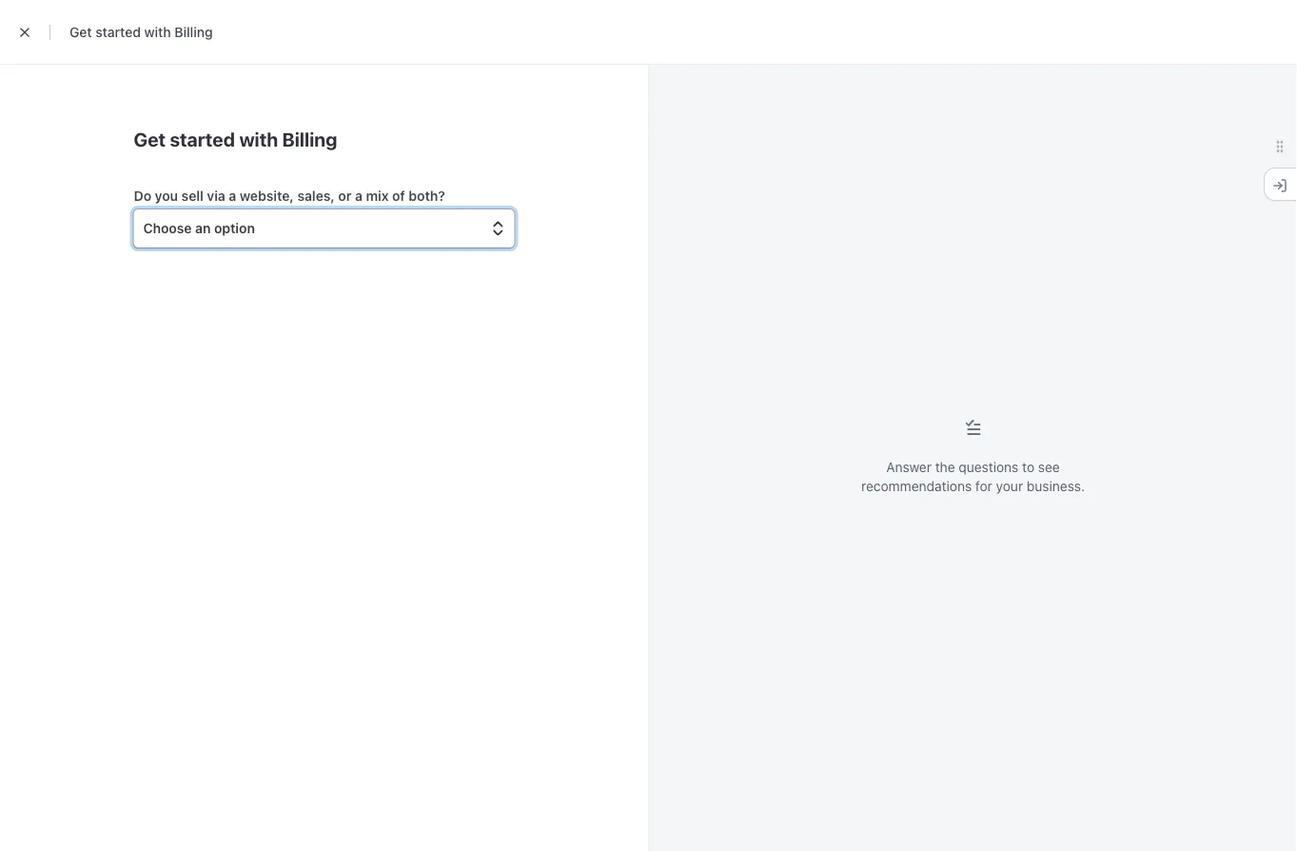 Task type: locate. For each thing, give the bounding box(es) containing it.
1 horizontal spatial started
[[170, 128, 235, 150]]

choose an option
[[143, 220, 255, 236]]

a
[[229, 188, 236, 204], [355, 188, 363, 204]]

0 vertical spatial started
[[95, 24, 141, 40]]

a right via
[[229, 188, 236, 204]]

1 a from the left
[[229, 188, 236, 204]]

get started with billing
[[70, 24, 213, 40], [134, 128, 337, 150]]

1 vertical spatial get
[[134, 128, 166, 150]]

answer
[[887, 459, 932, 475]]

do
[[134, 188, 151, 204]]

business.
[[1027, 479, 1086, 494]]

0 horizontal spatial a
[[229, 188, 236, 204]]

1 horizontal spatial get
[[134, 128, 166, 150]]

1 horizontal spatial a
[[355, 188, 363, 204]]

1 horizontal spatial billing
[[282, 128, 337, 150]]

0 horizontal spatial get
[[70, 24, 92, 40]]

of
[[392, 188, 405, 204]]

the
[[936, 459, 956, 475]]

started
[[95, 24, 141, 40], [170, 128, 235, 150]]

billing
[[175, 24, 213, 40], [282, 128, 337, 150]]

with
[[144, 24, 171, 40], [239, 128, 278, 150]]

option
[[214, 220, 255, 236]]

answer the questions to see recommendations for your business.
[[862, 459, 1086, 494]]

or
[[338, 188, 352, 204]]

0 horizontal spatial started
[[95, 24, 141, 40]]

1 vertical spatial started
[[170, 128, 235, 150]]

website,
[[240, 188, 294, 204]]

questions
[[959, 459, 1019, 475]]

sales,
[[298, 188, 335, 204]]

an
[[195, 220, 211, 236]]

get
[[70, 24, 92, 40], [134, 128, 166, 150]]

a right or
[[355, 188, 363, 204]]

1 vertical spatial get started with billing
[[134, 128, 337, 150]]

choose an option button
[[134, 209, 515, 248]]

0 vertical spatial billing
[[175, 24, 213, 40]]

1 vertical spatial with
[[239, 128, 278, 150]]

0 vertical spatial with
[[144, 24, 171, 40]]



Task type: describe. For each thing, give the bounding box(es) containing it.
mix
[[366, 188, 389, 204]]

to
[[1023, 459, 1035, 475]]

you
[[155, 188, 178, 204]]

0 vertical spatial get started with billing
[[70, 24, 213, 40]]

2 a from the left
[[355, 188, 363, 204]]

via
[[207, 188, 225, 204]]

see
[[1039, 459, 1061, 475]]

0 vertical spatial get
[[70, 24, 92, 40]]

sell
[[182, 188, 204, 204]]

1 vertical spatial billing
[[282, 128, 337, 150]]

0 horizontal spatial billing
[[175, 24, 213, 40]]

0 horizontal spatial with
[[144, 24, 171, 40]]

your
[[997, 479, 1024, 494]]

recommendations
[[862, 479, 972, 494]]

1 horizontal spatial with
[[239, 128, 278, 150]]

do you sell via a website, sales, or a mix of both?
[[134, 188, 445, 204]]

for
[[976, 479, 993, 494]]

choose
[[143, 220, 192, 236]]

both?
[[409, 188, 445, 204]]



Task type: vqa. For each thing, say whether or not it's contained in the screenshot.
Terminal readers link
no



